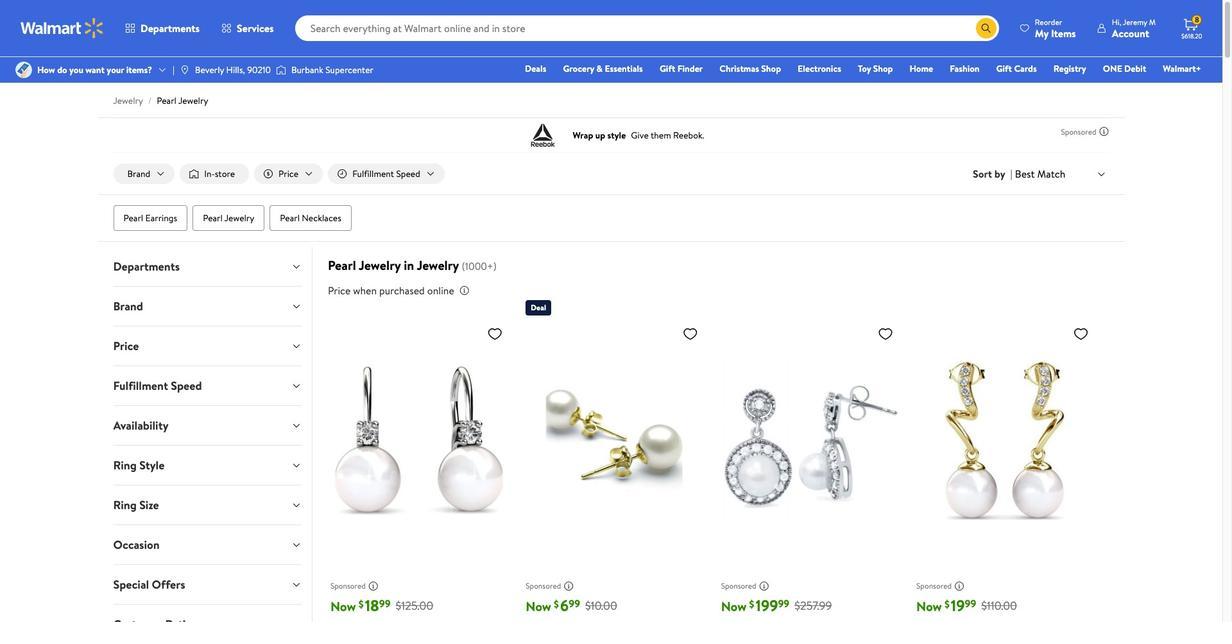Task type: describe. For each thing, give the bounding box(es) containing it.
199
[[756, 595, 779, 617]]

price when purchased online
[[328, 284, 455, 298]]

sort by |
[[974, 167, 1013, 181]]

special offers tab
[[103, 566, 312, 605]]

hills,
[[226, 64, 245, 76]]

registry link
[[1048, 62, 1093, 76]]

0 vertical spatial brand button
[[113, 164, 175, 184]]

price tab
[[103, 327, 312, 366]]

0 vertical spatial fulfillment speed button
[[328, 164, 445, 184]]

19
[[952, 595, 965, 617]]

walmart image
[[21, 18, 104, 39]]

grocery & essentials link
[[558, 62, 649, 76]]

1 vertical spatial pearl jewelry link
[[193, 206, 265, 231]]

gift cards
[[997, 62, 1037, 75]]

burbank
[[291, 64, 324, 76]]

reorder my items
[[1036, 16, 1077, 40]]

pearl jewelry
[[203, 212, 254, 225]]

deals
[[525, 62, 547, 75]]

grocery & essentials
[[563, 62, 643, 75]]

0 vertical spatial pearl jewelry link
[[157, 94, 208, 107]]

pearl necklaces
[[280, 212, 342, 225]]

 image for burbank
[[276, 64, 286, 76]]

finder
[[678, 62, 703, 75]]

pearl for pearl necklaces
[[280, 212, 300, 225]]

christmas
[[720, 62, 760, 75]]

hi,
[[1113, 16, 1122, 27]]

you
[[69, 64, 83, 76]]

99 for 6
[[569, 597, 580, 611]]

pearl for pearl earrings
[[124, 212, 143, 225]]

items?
[[126, 64, 152, 76]]

6
[[561, 595, 569, 617]]

now $ 19 99 $110.00
[[917, 595, 1018, 617]]

special
[[113, 577, 149, 593]]

grocery
[[563, 62, 595, 75]]

sponsored for 199
[[722, 581, 757, 592]]

toy shop link
[[853, 62, 899, 76]]

$125.00
[[396, 599, 434, 615]]

walmart+
[[1164, 62, 1202, 75]]

$257.99
[[795, 599, 832, 615]]

items
[[1052, 26, 1077, 40]]

special offers
[[113, 577, 185, 593]]

fulfillment speed tab
[[103, 367, 312, 406]]

offers
[[152, 577, 185, 593]]

99 for 199
[[779, 597, 790, 611]]

how do you want your items?
[[37, 64, 152, 76]]

sponsored for 19
[[917, 581, 952, 592]]

departments tab
[[103, 247, 312, 286]]

1 vertical spatial departments button
[[103, 247, 312, 286]]

 image for how
[[15, 62, 32, 78]]

add to favorites list, cate & chloe ophelia 18k yellow gold plated dangle earrings with crystals and pearl, drop earrings for women, jewelry gift for her image
[[1074, 326, 1089, 342]]

1 vertical spatial brand button
[[103, 287, 312, 326]]

online
[[427, 284, 455, 298]]

$618.20
[[1182, 31, 1203, 40]]

| inside the sort and filter section element
[[1011, 167, 1013, 181]]

now $ 199 99 $257.99
[[722, 595, 832, 617]]

4.00 cttw genuine cultured pearl earring in 18k yellow gold image
[[526, 321, 704, 561]]

$ for 18
[[359, 598, 364, 612]]

Search search field
[[295, 15, 1000, 41]]

(1000+)
[[462, 259, 497, 274]]

0 vertical spatial price button
[[254, 164, 323, 184]]

my
[[1036, 26, 1049, 40]]

availability button
[[103, 407, 312, 446]]

jewelry up online
[[417, 257, 459, 274]]

registry
[[1054, 62, 1087, 75]]

pearl for pearl jewelry in jewelry (1000+)
[[328, 257, 356, 274]]

necklaces
[[302, 212, 342, 225]]

occasion tab
[[103, 526, 312, 565]]

8 $618.20
[[1182, 14, 1203, 40]]

want
[[86, 64, 105, 76]]

occasion button
[[103, 526, 312, 565]]

fulfillment speed inside the sort and filter section element
[[353, 168, 421, 180]]

1 vertical spatial price button
[[103, 327, 312, 366]]

in-
[[204, 168, 215, 180]]

match
[[1038, 167, 1066, 181]]

essentials
[[605, 62, 643, 75]]

christmas shop link
[[714, 62, 787, 76]]

shop for christmas shop
[[762, 62, 782, 75]]

services
[[237, 21, 274, 35]]

toy
[[859, 62, 872, 75]]

best match
[[1016, 167, 1066, 181]]

do
[[57, 64, 67, 76]]

1 vertical spatial fulfillment speed button
[[103, 367, 312, 406]]

gift cards link
[[991, 62, 1043, 76]]

gift for gift cards
[[997, 62, 1013, 75]]

electronics link
[[792, 62, 848, 76]]

ad disclaimer and feedback image for 19
[[955, 582, 965, 592]]

size
[[139, 498, 159, 514]]

account
[[1113, 26, 1150, 40]]

add to favorites list, pompeii3 3/8ct diamond & pearl vintage gatsby style earrings 10k white gold image
[[878, 326, 894, 342]]

jewelry down store
[[225, 212, 254, 225]]

jewelry / pearl jewelry
[[113, 94, 208, 107]]

now $ 6 99 $10.00
[[526, 595, 618, 617]]

best match button
[[1013, 166, 1110, 183]]

2 ad disclaimer and feedback image from the left
[[759, 582, 770, 592]]

style
[[139, 458, 165, 474]]

one debit link
[[1098, 62, 1153, 76]]

8
[[1196, 14, 1200, 25]]

your
[[107, 64, 124, 76]]

earrings
[[145, 212, 177, 225]]

store
[[215, 168, 235, 180]]

now $ 18 99 $125.00
[[331, 595, 434, 617]]

brand for bottom 'brand' dropdown button
[[113, 299, 143, 315]]

cards
[[1015, 62, 1037, 75]]

add to favorites list, 4.00 cttw genuine cultured pearl earring in 18k yellow gold image
[[683, 326, 698, 342]]

reorder
[[1036, 16, 1063, 27]]

pompeii3 3/8ct diamond & pearl vintage gatsby style earrings 10k white gold image
[[722, 321, 899, 561]]

Walmart Site-Wide search field
[[295, 15, 1000, 41]]

jewelry left /
[[113, 94, 143, 107]]



Task type: locate. For each thing, give the bounding box(es) containing it.
2 gift from the left
[[997, 62, 1013, 75]]

$ inside now $ 19 99 $110.00
[[945, 598, 950, 612]]

1 vertical spatial fulfillment
[[113, 378, 168, 394]]

99 inside now $ 6 99 $10.00
[[569, 597, 580, 611]]

ring inside ring size 'dropdown button'
[[113, 498, 137, 514]]

3 99 from the left
[[779, 597, 790, 611]]

pearl necklaces link
[[270, 206, 352, 231]]

1 vertical spatial ring
[[113, 498, 137, 514]]

pearl left earrings
[[124, 212, 143, 225]]

2 $ from the left
[[554, 598, 559, 612]]

in
[[404, 257, 414, 274]]

sponsored for 18
[[331, 581, 366, 592]]

0 horizontal spatial |
[[173, 64, 175, 76]]

1 horizontal spatial gift
[[997, 62, 1013, 75]]

ring
[[113, 458, 137, 474], [113, 498, 137, 514]]

pearl jewelry link
[[157, 94, 208, 107], [193, 206, 265, 231]]

 image right 90210
[[276, 64, 286, 76]]

 image left beverly
[[180, 65, 190, 75]]

supercenter
[[326, 64, 374, 76]]

1 99 from the left
[[379, 597, 391, 611]]

availability
[[113, 418, 169, 434]]

jeremy
[[1124, 16, 1148, 27]]

sort and filter section element
[[98, 153, 1125, 195]]

departments button up brand tab on the left
[[103, 247, 312, 286]]

now left 199
[[722, 598, 747, 616]]

ad disclaimer and feedback image for 18
[[368, 582, 379, 592]]

1 ad disclaimer and feedback image from the left
[[564, 582, 574, 592]]

$ left 18
[[359, 598, 364, 612]]

speed
[[397, 168, 421, 180], [171, 378, 202, 394]]

ring style button
[[103, 446, 312, 486]]

0 vertical spatial price
[[279, 168, 299, 180]]

1 horizontal spatial fulfillment speed
[[353, 168, 421, 180]]

now left 6
[[526, 598, 552, 616]]

1 horizontal spatial ad disclaimer and feedback image
[[955, 582, 965, 592]]

2 shop from the left
[[874, 62, 893, 75]]

now inside now $ 18 99 $125.00
[[331, 598, 356, 616]]

price button down brand tab on the left
[[103, 327, 312, 366]]

ring for ring style
[[113, 458, 137, 474]]

price button
[[254, 164, 323, 184], [103, 327, 312, 366]]

4 $ from the left
[[945, 598, 950, 612]]

brand inside tab
[[113, 299, 143, 315]]

$ inside now $ 6 99 $10.00
[[554, 598, 559, 612]]

one
[[1104, 62, 1123, 75]]

fulfillment inside the sort and filter section element
[[353, 168, 394, 180]]

0 vertical spatial brand
[[127, 168, 150, 180]]

1 vertical spatial |
[[1011, 167, 1013, 181]]

3 $ from the left
[[750, 598, 755, 612]]

best
[[1016, 167, 1036, 181]]

/
[[148, 94, 152, 107]]

beverly hills, 90210
[[195, 64, 271, 76]]

price inside tab
[[113, 338, 139, 355]]

ad disclaimer and feedback image
[[1100, 126, 1110, 137], [368, 582, 379, 592], [955, 582, 965, 592]]

now for 19
[[917, 598, 943, 616]]

0 vertical spatial fulfillment
[[353, 168, 394, 180]]

0 horizontal spatial shop
[[762, 62, 782, 75]]

sponsored up 18
[[331, 581, 366, 592]]

gift inside 'link'
[[997, 62, 1013, 75]]

1 horizontal spatial fulfillment
[[353, 168, 394, 180]]

departments down pearl earrings
[[113, 259, 180, 275]]

ad disclaimer and feedback image
[[564, 582, 574, 592], [759, 582, 770, 592]]

$
[[359, 598, 364, 612], [554, 598, 559, 612], [750, 598, 755, 612], [945, 598, 950, 612]]

0 horizontal spatial ad disclaimer and feedback image
[[368, 582, 379, 592]]

pearl jewelry link right /
[[157, 94, 208, 107]]

99 left "$110.00"
[[965, 597, 977, 611]]

1 horizontal spatial speed
[[397, 168, 421, 180]]

99 inside "now $ 199 99 $257.99"
[[779, 597, 790, 611]]

pearl
[[157, 94, 177, 107], [124, 212, 143, 225], [203, 212, 223, 225], [280, 212, 300, 225], [328, 257, 356, 274]]

shop right christmas
[[762, 62, 782, 75]]

ring style
[[113, 458, 165, 474]]

fulfillment speed inside fulfillment speed tab
[[113, 378, 202, 394]]

99 inside now $ 19 99 $110.00
[[965, 597, 977, 611]]

brand button up pearl earrings
[[113, 164, 175, 184]]

pearl jewelry link down store
[[193, 206, 265, 231]]

purchased
[[379, 284, 425, 298]]

search icon image
[[982, 23, 992, 33]]

2 horizontal spatial ad disclaimer and feedback image
[[1100, 126, 1110, 137]]

1 gift from the left
[[660, 62, 676, 75]]

ring for ring size
[[113, 498, 137, 514]]

2 99 from the left
[[569, 597, 580, 611]]

99 inside now $ 18 99 $125.00
[[379, 597, 391, 611]]

pearl left necklaces
[[280, 212, 300, 225]]

ring size button
[[103, 486, 312, 525]]

departments up items?
[[141, 21, 200, 35]]

brand for 'brand' dropdown button to the top
[[127, 168, 150, 180]]

0 vertical spatial departments
[[141, 21, 200, 35]]

1 vertical spatial fulfillment speed
[[113, 378, 202, 394]]

add to favorites list, cate & chloe cassie 18k white gold plated silver pearl drop earrings | crystal earrings for women, gift for her image
[[488, 326, 503, 342]]

$ for 6
[[554, 598, 559, 612]]

pearl earrings link
[[113, 206, 188, 231]]

brand button
[[113, 164, 175, 184], [103, 287, 312, 326]]

&
[[597, 62, 603, 75]]

in-store button
[[180, 164, 249, 184]]

home link
[[904, 62, 940, 76]]

electronics
[[798, 62, 842, 75]]

in-store
[[204, 168, 235, 180]]

departments inside tab
[[113, 259, 180, 275]]

fashion link
[[945, 62, 986, 76]]

pearl for pearl jewelry
[[203, 212, 223, 225]]

speed inside tab
[[171, 378, 202, 394]]

jewelry link
[[113, 94, 143, 107]]

1 vertical spatial price
[[328, 284, 351, 298]]

ring inside ring style dropdown button
[[113, 458, 137, 474]]

fulfillment inside tab
[[113, 378, 168, 394]]

0 vertical spatial departments button
[[114, 13, 211, 44]]

1 vertical spatial departments
[[113, 259, 180, 275]]

home
[[910, 62, 934, 75]]

ad disclaimer and feedback image up now $ 6 99 $10.00
[[564, 582, 574, 592]]

gift finder
[[660, 62, 703, 75]]

ring style tab
[[103, 446, 312, 486]]

ad disclaimer and feedback image up 18
[[368, 582, 379, 592]]

0 horizontal spatial price
[[113, 338, 139, 355]]

ring left style
[[113, 458, 137, 474]]

$ left 199
[[750, 598, 755, 612]]

now inside "now $ 199 99 $257.99"
[[722, 598, 747, 616]]

1 horizontal spatial ad disclaimer and feedback image
[[759, 582, 770, 592]]

pearl up "when" at the left top of the page
[[328, 257, 356, 274]]

sponsored up the 19
[[917, 581, 952, 592]]

toy shop
[[859, 62, 893, 75]]

shop right toy
[[874, 62, 893, 75]]

shop inside toy shop link
[[874, 62, 893, 75]]

now for 18
[[331, 598, 356, 616]]

2 horizontal spatial  image
[[276, 64, 286, 76]]

$ for 199
[[750, 598, 755, 612]]

fulfillment speed
[[353, 168, 421, 180], [113, 378, 202, 394]]

brand button up price tab
[[103, 287, 312, 326]]

0 horizontal spatial fulfillment speed
[[113, 378, 202, 394]]

0 vertical spatial ring
[[113, 458, 137, 474]]

shop for toy shop
[[874, 62, 893, 75]]

gift for gift finder
[[660, 62, 676, 75]]

1 ring from the top
[[113, 458, 137, 474]]

how
[[37, 64, 55, 76]]

departments button
[[114, 13, 211, 44], [103, 247, 312, 286]]

cate & chloe ophelia 18k yellow gold plated dangle earrings with crystals and pearl, drop earrings for women, jewelry gift for her image
[[917, 321, 1094, 561]]

price
[[279, 168, 299, 180], [328, 284, 351, 298], [113, 338, 139, 355]]

sponsored up 6
[[526, 581, 561, 592]]

shop
[[762, 62, 782, 75], [874, 62, 893, 75]]

christmas shop
[[720, 62, 782, 75]]

1 now from the left
[[331, 598, 356, 616]]

now for 6
[[526, 598, 552, 616]]

99 left $125.00
[[379, 597, 391, 611]]

price inside the sort and filter section element
[[279, 168, 299, 180]]

deals link
[[519, 62, 553, 76]]

1 horizontal spatial |
[[1011, 167, 1013, 181]]

ad disclaimer and feedback image up the 19
[[955, 582, 965, 592]]

now left 18
[[331, 598, 356, 616]]

0 horizontal spatial ad disclaimer and feedback image
[[564, 582, 574, 592]]

$ inside "now $ 199 99 $257.99"
[[750, 598, 755, 612]]

cate & chloe cassie 18k white gold plated silver pearl drop earrings | crystal earrings for women, gift for her image
[[331, 321, 508, 561]]

0 vertical spatial |
[[173, 64, 175, 76]]

hi, jeremy m account
[[1113, 16, 1156, 40]]

brand tab
[[103, 287, 312, 326]]

$ left the 19
[[945, 598, 950, 612]]

99 left $257.99
[[779, 597, 790, 611]]

0 horizontal spatial fulfillment
[[113, 378, 168, 394]]

1 horizontal spatial  image
[[180, 65, 190, 75]]

2 now from the left
[[526, 598, 552, 616]]

 image
[[15, 62, 32, 78], [276, 64, 286, 76], [180, 65, 190, 75]]

shop inside christmas shop link
[[762, 62, 782, 75]]

availability tab
[[103, 407, 312, 446]]

2 vertical spatial price
[[113, 338, 139, 355]]

speed inside the sort and filter section element
[[397, 168, 421, 180]]

special offers button
[[103, 566, 312, 605]]

sponsored up 199
[[722, 581, 757, 592]]

99 for 19
[[965, 597, 977, 611]]

2 ring from the top
[[113, 498, 137, 514]]

legal information image
[[460, 286, 470, 296]]

2 horizontal spatial price
[[328, 284, 351, 298]]

price button up pearl necklaces link
[[254, 164, 323, 184]]

pearl down in-store button
[[203, 212, 223, 225]]

ad disclaimer and feedback image up best match dropdown button
[[1100, 126, 1110, 137]]

brand inside the sort and filter section element
[[127, 168, 150, 180]]

deal
[[531, 303, 546, 313]]

sort
[[974, 167, 993, 181]]

1 shop from the left
[[762, 62, 782, 75]]

| right by
[[1011, 167, 1013, 181]]

0 horizontal spatial gift
[[660, 62, 676, 75]]

$10.00
[[586, 599, 618, 615]]

$ inside now $ 18 99 $125.00
[[359, 598, 364, 612]]

brand
[[127, 168, 150, 180], [113, 299, 143, 315]]

 image for beverly
[[180, 65, 190, 75]]

1 vertical spatial brand
[[113, 299, 143, 315]]

99 left $10.00
[[569, 597, 580, 611]]

pearl right /
[[157, 94, 177, 107]]

tab
[[103, 606, 312, 623]]

now inside now $ 19 99 $110.00
[[917, 598, 943, 616]]

0 vertical spatial speed
[[397, 168, 421, 180]]

4 now from the left
[[917, 598, 943, 616]]

now
[[331, 598, 356, 616], [526, 598, 552, 616], [722, 598, 747, 616], [917, 598, 943, 616]]

when
[[353, 284, 377, 298]]

$ left 6
[[554, 598, 559, 612]]

1 horizontal spatial fulfillment speed button
[[328, 164, 445, 184]]

0 horizontal spatial fulfillment speed button
[[103, 367, 312, 406]]

now inside now $ 6 99 $10.00
[[526, 598, 552, 616]]

gift left finder
[[660, 62, 676, 75]]

now for 199
[[722, 598, 747, 616]]

1 horizontal spatial shop
[[874, 62, 893, 75]]

3 now from the left
[[722, 598, 747, 616]]

|
[[173, 64, 175, 76], [1011, 167, 1013, 181]]

one debit
[[1104, 62, 1147, 75]]

ad disclaimer and feedback image up 199
[[759, 582, 770, 592]]

99 for 18
[[379, 597, 391, 611]]

sponsored up best match dropdown button
[[1062, 126, 1097, 137]]

90210
[[247, 64, 271, 76]]

jewelry down beverly
[[178, 94, 208, 107]]

pearl earrings
[[124, 212, 177, 225]]

1 vertical spatial speed
[[171, 378, 202, 394]]

 image left how
[[15, 62, 32, 78]]

jewelry up "price when purchased online"
[[359, 257, 401, 274]]

18
[[365, 595, 379, 617]]

gift finder link
[[654, 62, 709, 76]]

$ for 19
[[945, 598, 950, 612]]

occasion
[[113, 538, 160, 554]]

pearl jewelry in jewelry (1000+)
[[328, 257, 497, 274]]

0 horizontal spatial speed
[[171, 378, 202, 394]]

0 vertical spatial fulfillment speed
[[353, 168, 421, 180]]

ring left size
[[113, 498, 137, 514]]

gift left cards
[[997, 62, 1013, 75]]

0 horizontal spatial  image
[[15, 62, 32, 78]]

ring size tab
[[103, 486, 312, 525]]

gift
[[660, 62, 676, 75], [997, 62, 1013, 75]]

ring size
[[113, 498, 159, 514]]

services button
[[211, 13, 285, 44]]

now left the 19
[[917, 598, 943, 616]]

4 99 from the left
[[965, 597, 977, 611]]

| up jewelry / pearl jewelry
[[173, 64, 175, 76]]

burbank supercenter
[[291, 64, 374, 76]]

by
[[995, 167, 1006, 181]]

fashion
[[950, 62, 980, 75]]

1 $ from the left
[[359, 598, 364, 612]]

departments button up items?
[[114, 13, 211, 44]]

beverly
[[195, 64, 224, 76]]

1 horizontal spatial price
[[279, 168, 299, 180]]



Task type: vqa. For each thing, say whether or not it's contained in the screenshot.
Necklaces
yes



